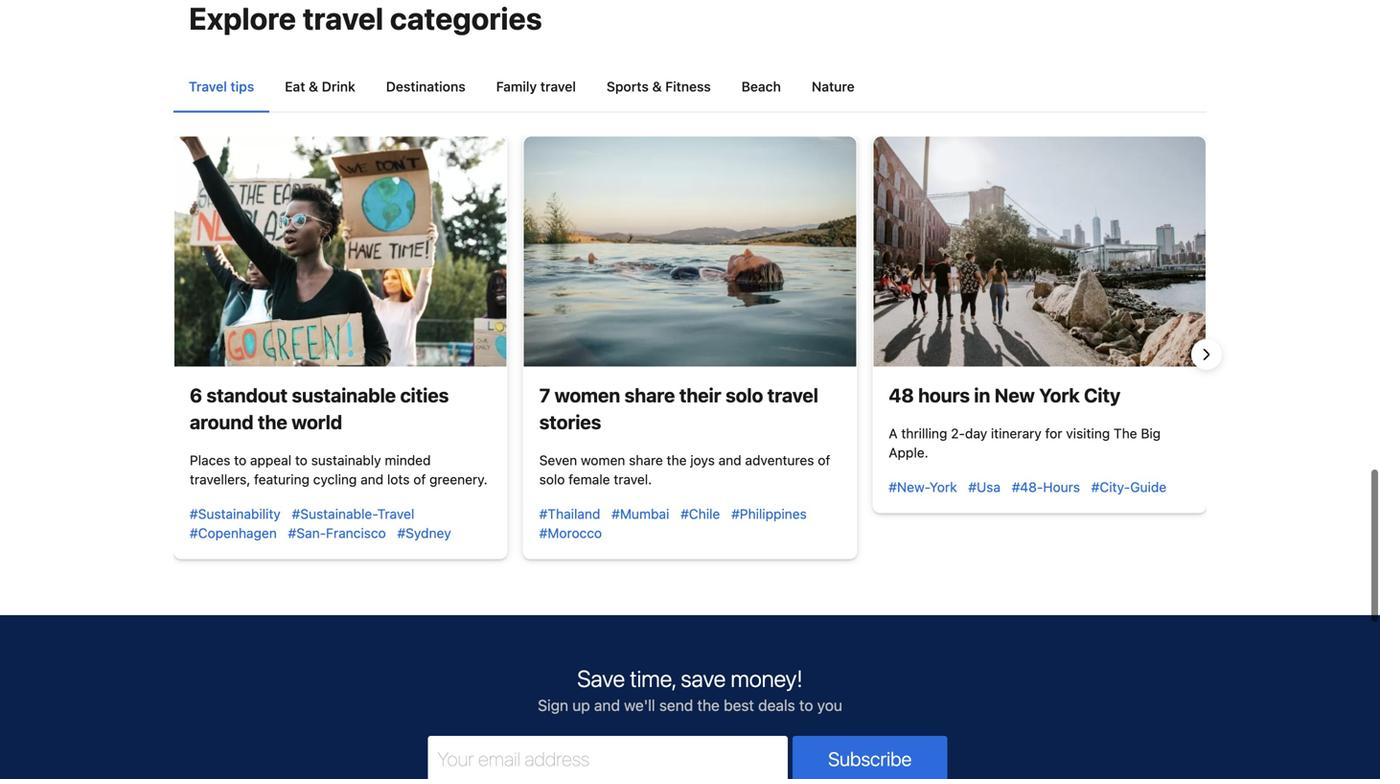 Task type: locate. For each thing, give the bounding box(es) containing it.
travel.
[[614, 471, 652, 487]]

for
[[1045, 425, 1063, 441]]

sports & fitness
[[607, 78, 711, 94]]

and
[[719, 452, 742, 468], [361, 471, 384, 487], [594, 696, 620, 715]]

and inside save time, save money! sign up and we'll send the best deals to you
[[594, 696, 620, 715]]

& for eat
[[309, 78, 318, 94]]

0 vertical spatial share
[[625, 384, 675, 406]]

#sustainable-
[[292, 506, 377, 522]]

2 vertical spatial and
[[594, 696, 620, 715]]

best
[[724, 696, 754, 715]]

Your email address email field
[[428, 736, 788, 779]]

and inside places to appeal to sustainably minded travellers, featuring cycling and lots of greenery.
[[361, 471, 384, 487]]

and right up
[[594, 696, 620, 715]]

1 vertical spatial of
[[413, 471, 426, 487]]

#city-guide link
[[1092, 479, 1167, 495]]

0 horizontal spatial solo
[[539, 471, 565, 487]]

#sustainable-travel link
[[292, 506, 414, 522]]

next image
[[1195, 343, 1218, 366]]

#san-francisco
[[288, 525, 386, 541]]

women inside seven women share the joys and adventures of solo female travel.
[[581, 452, 625, 468]]

1 vertical spatial share
[[629, 452, 663, 468]]

1 vertical spatial and
[[361, 471, 384, 487]]

#philippines link
[[732, 506, 807, 522]]

1 horizontal spatial to
[[295, 452, 308, 468]]

solo inside seven women share the joys and adventures of solo female travel.
[[539, 471, 565, 487]]

share inside seven women share the joys and adventures of solo female travel.
[[629, 452, 663, 468]]

0 horizontal spatial &
[[309, 78, 318, 94]]

of right lots
[[413, 471, 426, 487]]

the inside save time, save money! sign up and we'll send the best deals to you
[[697, 696, 720, 715]]

0 vertical spatial solo
[[726, 384, 763, 406]]

0 vertical spatial the
[[258, 411, 287, 433]]

a
[[889, 425, 898, 441]]

1 vertical spatial women
[[581, 452, 625, 468]]

cities
[[400, 384, 449, 406]]

the inside seven women share the joys and adventures of solo female travel.
[[667, 452, 687, 468]]

places to appeal to sustainably minded travellers, featuring cycling and lots of greenery.
[[190, 452, 488, 487]]

the left joys
[[667, 452, 687, 468]]

to up featuring
[[295, 452, 308, 468]]

#new-york
[[889, 479, 957, 495]]

women for seven
[[581, 452, 625, 468]]

travel for family travel
[[540, 78, 576, 94]]

#48-hours link
[[1012, 479, 1080, 495]]

region
[[158, 136, 1222, 574]]

seven women share the joys and adventures of solo female travel.
[[539, 452, 830, 487]]

travel tips
[[189, 78, 254, 94]]

share up travel.
[[629, 452, 663, 468]]

48 hours in new york city
[[889, 384, 1121, 406]]

& for sports
[[652, 78, 662, 94]]

#mumbai link
[[612, 506, 669, 522]]

guide
[[1130, 479, 1167, 495]]

& right eat
[[309, 78, 318, 94]]

solo down seven
[[539, 471, 565, 487]]

travel up #sydney
[[377, 506, 414, 522]]

to
[[234, 452, 247, 468], [295, 452, 308, 468], [799, 696, 813, 715]]

minded
[[385, 452, 431, 468]]

1 & from the left
[[309, 78, 318, 94]]

2 & from the left
[[652, 78, 662, 94]]

travel up drink
[[303, 0, 383, 36]]

to up travellers,
[[234, 452, 247, 468]]

the down 'save'
[[697, 696, 720, 715]]

sports & fitness button
[[591, 60, 726, 112]]

eat
[[285, 78, 305, 94]]

travel
[[303, 0, 383, 36], [540, 78, 576, 94], [768, 384, 819, 406], [377, 506, 414, 522]]

travel up adventures
[[768, 384, 819, 406]]

0 horizontal spatial of
[[413, 471, 426, 487]]

travel inside family travel button
[[540, 78, 576, 94]]

6 standout sustainable cities around the world image
[[174, 136, 507, 367]]

and left lots
[[361, 471, 384, 487]]

1 vertical spatial hours
[[1043, 479, 1080, 495]]

women up 'stories'
[[555, 384, 620, 406]]

1 horizontal spatial &
[[652, 78, 662, 94]]

2 horizontal spatial the
[[697, 696, 720, 715]]

subscribe
[[828, 748, 912, 770]]

save time, save money! sign up and we'll send the best deals to you
[[538, 665, 842, 715]]

0 vertical spatial hours
[[918, 384, 970, 406]]

#thailand link
[[539, 506, 600, 522]]

and inside seven women share the joys and adventures of solo female travel.
[[719, 452, 742, 468]]

york
[[1039, 384, 1080, 406]]

women
[[555, 384, 620, 406], [581, 452, 625, 468]]

we'll
[[624, 696, 655, 715]]

#sustainable-travel #copenhagen
[[190, 506, 414, 541]]

day
[[965, 425, 987, 441]]

#mumbai
[[612, 506, 669, 522]]

hours left in
[[918, 384, 970, 406]]

7 women share their solo travel stories
[[539, 384, 819, 433]]

women for 7
[[555, 384, 620, 406]]

solo right their
[[726, 384, 763, 406]]

send
[[659, 696, 693, 715]]

and right joys
[[719, 452, 742, 468]]

hours left #city-
[[1043, 479, 1080, 495]]

travel inside the '#sustainable-travel #copenhagen'
[[377, 506, 414, 522]]

#morocco link
[[539, 525, 602, 541]]

to left you
[[799, 696, 813, 715]]

solo
[[726, 384, 763, 406], [539, 471, 565, 487]]

1 horizontal spatial the
[[667, 452, 687, 468]]

travel
[[189, 78, 227, 94]]

solo inside '7 women share their solo travel stories'
[[726, 384, 763, 406]]

1 horizontal spatial solo
[[726, 384, 763, 406]]

2-
[[951, 425, 965, 441]]

2 horizontal spatial to
[[799, 696, 813, 715]]

#sustainability
[[190, 506, 281, 522]]

the down the standout
[[258, 411, 287, 433]]

women inside '7 women share their solo travel stories'
[[555, 384, 620, 406]]

1 horizontal spatial of
[[818, 452, 830, 468]]

eat & drink button
[[270, 60, 371, 112]]

0 vertical spatial of
[[818, 452, 830, 468]]

#new-york link
[[889, 479, 957, 495]]

&
[[309, 78, 318, 94], [652, 78, 662, 94]]

york
[[930, 479, 957, 495]]

seven
[[539, 452, 577, 468]]

categories
[[390, 0, 542, 36]]

travel right 'family'
[[540, 78, 576, 94]]

francisco
[[326, 525, 386, 541]]

women up the female
[[581, 452, 625, 468]]

hours for #48-
[[1043, 479, 1080, 495]]

0 horizontal spatial hours
[[918, 384, 970, 406]]

greenery.
[[430, 471, 488, 487]]

0 vertical spatial and
[[719, 452, 742, 468]]

0 vertical spatial women
[[555, 384, 620, 406]]

0 horizontal spatial to
[[234, 452, 247, 468]]

family travel button
[[481, 60, 591, 112]]

1 horizontal spatial and
[[594, 696, 620, 715]]

explore travel categories
[[189, 0, 542, 36]]

0 horizontal spatial the
[[258, 411, 287, 433]]

stories
[[539, 411, 601, 433]]

share inside '7 women share their solo travel stories'
[[625, 384, 675, 406]]

money!
[[731, 665, 803, 692]]

places
[[190, 452, 230, 468]]

1 horizontal spatial hours
[[1043, 479, 1080, 495]]

beach
[[742, 78, 781, 94]]

7 women share their solo travel stories link
[[539, 384, 819, 433]]

adventures
[[745, 452, 814, 468]]

1 vertical spatial the
[[667, 452, 687, 468]]

itinerary
[[991, 425, 1042, 441]]

& right sports at the left
[[652, 78, 662, 94]]

new
[[995, 384, 1035, 406]]

#chile link
[[681, 506, 720, 522]]

sustainable
[[292, 384, 396, 406]]

tab list
[[173, 60, 1207, 113]]

the
[[258, 411, 287, 433], [667, 452, 687, 468], [697, 696, 720, 715]]

0 horizontal spatial and
[[361, 471, 384, 487]]

#philippines #morocco
[[539, 506, 807, 541]]

cycling
[[313, 471, 357, 487]]

share left their
[[625, 384, 675, 406]]

their
[[679, 384, 721, 406]]

2 horizontal spatial and
[[719, 452, 742, 468]]

1 vertical spatial solo
[[539, 471, 565, 487]]

of right adventures
[[818, 452, 830, 468]]

you
[[817, 696, 842, 715]]

2 vertical spatial the
[[697, 696, 720, 715]]

travel for explore travel categories
[[303, 0, 383, 36]]



Task type: describe. For each thing, give the bounding box(es) containing it.
#philippines
[[732, 506, 807, 522]]

7
[[539, 384, 550, 406]]

hours for 48
[[918, 384, 970, 406]]

subscribe button
[[793, 736, 948, 779]]

#sydney
[[397, 525, 451, 541]]

share for the
[[629, 452, 663, 468]]

#sydney link
[[397, 525, 451, 541]]

to inside save time, save money! sign up and we'll send the best deals to you
[[799, 696, 813, 715]]

explore
[[189, 0, 296, 36]]

48 hours in new york city link
[[889, 384, 1121, 406]]

featuring
[[254, 471, 310, 487]]

#morocco
[[539, 525, 602, 541]]

in
[[974, 384, 990, 406]]

nature
[[812, 78, 855, 94]]

beach button
[[726, 60, 796, 112]]

big
[[1141, 425, 1161, 441]]

fitness
[[665, 78, 711, 94]]

#copenhagen
[[190, 525, 277, 541]]

of inside seven women share the joys and adventures of solo female travel.
[[818, 452, 830, 468]]

region containing 6 standout sustainable cities around the world
[[158, 136, 1222, 574]]

6 standout sustainable cities around the world
[[190, 384, 449, 433]]

travellers,
[[190, 471, 250, 487]]

#copenhagen link
[[190, 525, 277, 541]]

sustainably
[[311, 452, 381, 468]]

city
[[1084, 384, 1121, 406]]

world
[[292, 411, 342, 433]]

around
[[190, 411, 254, 433]]

48
[[889, 384, 914, 406]]

#chile
[[681, 506, 720, 522]]

of inside places to appeal to sustainably minded travellers, featuring cycling and lots of greenery.
[[413, 471, 426, 487]]

travel inside '7 women share their solo travel stories'
[[768, 384, 819, 406]]

sign
[[538, 696, 568, 715]]

a thrilling 2-day itinerary for visiting the big apple.
[[889, 425, 1161, 460]]

tab list containing travel tips
[[173, 60, 1207, 113]]

eat & drink
[[285, 78, 355, 94]]

lots
[[387, 471, 410, 487]]

apple.
[[889, 445, 928, 460]]

the inside 6 standout sustainable cities around the world
[[258, 411, 287, 433]]

#san-francisco link
[[288, 525, 386, 541]]

tips
[[231, 78, 254, 94]]

48 hours in new york city image
[[874, 136, 1206, 367]]

7 women share their solo travel stories image
[[524, 136, 856, 367]]

standout
[[207, 384, 288, 406]]

time,
[[630, 665, 676, 692]]

sports
[[607, 78, 649, 94]]

the
[[1114, 425, 1137, 441]]

appeal
[[250, 452, 292, 468]]

#sustainability link
[[190, 506, 281, 522]]

#city-guide
[[1092, 479, 1167, 495]]

joys
[[690, 452, 715, 468]]

family travel
[[496, 78, 576, 94]]

#48-
[[1012, 479, 1043, 495]]

#city-
[[1092, 479, 1130, 495]]

thrilling
[[901, 425, 947, 441]]

share for their
[[625, 384, 675, 406]]

#thailand
[[539, 506, 600, 522]]

travel for #sustainable-travel #copenhagen
[[377, 506, 414, 522]]

destinations button
[[371, 60, 481, 112]]

#48-hours
[[1012, 479, 1080, 495]]

#new-
[[889, 479, 930, 495]]

female
[[569, 471, 610, 487]]

family
[[496, 78, 537, 94]]

save
[[681, 665, 726, 692]]

#san-
[[288, 525, 326, 541]]

save
[[577, 665, 625, 692]]

travel tips button
[[173, 60, 270, 112]]

6 standout sustainable cities around the world link
[[190, 384, 449, 433]]

6
[[190, 384, 202, 406]]

visiting
[[1066, 425, 1110, 441]]

drink
[[322, 78, 355, 94]]

deals
[[758, 696, 795, 715]]



Task type: vqa. For each thing, say whether or not it's contained in the screenshot.
Your
no



